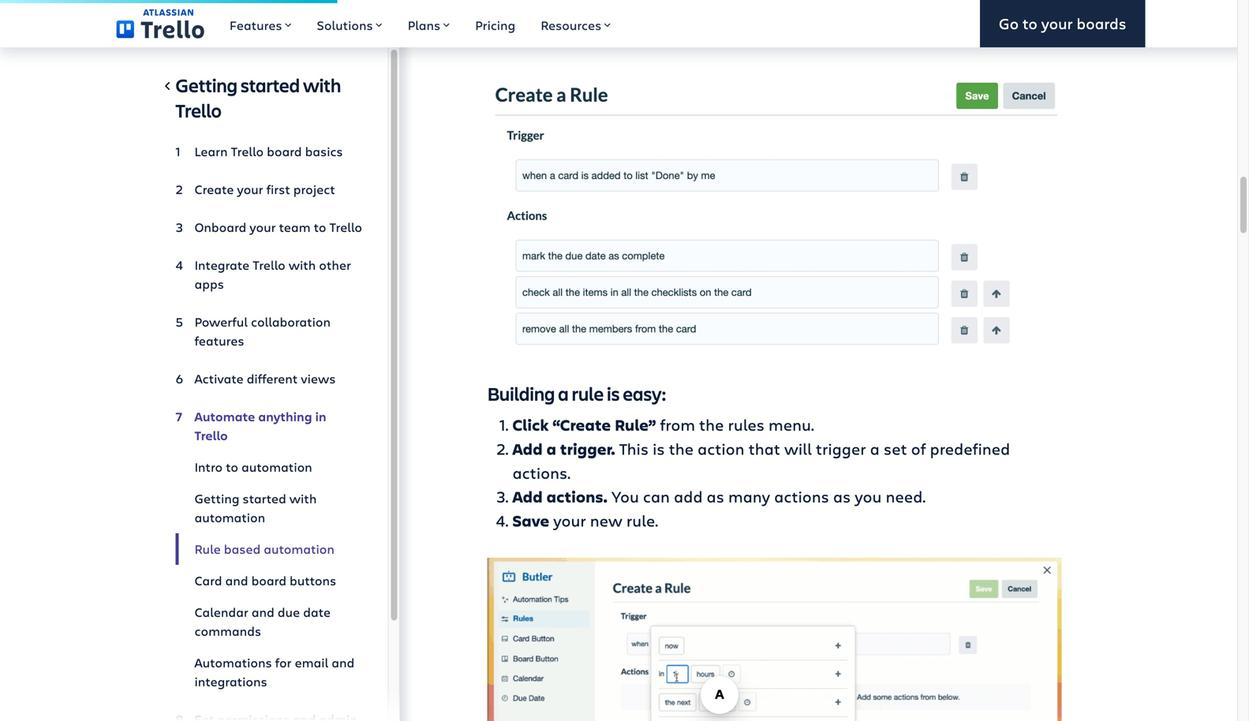 Task type: describe. For each thing, give the bounding box(es) containing it.
trello right learn
[[231, 143, 264, 160]]

and inside "automations for email and integrations"
[[332, 654, 354, 671]]

resources button
[[528, 0, 624, 47]]

intro to automation link
[[176, 451, 363, 483]]

pricing link
[[463, 0, 528, 47]]

learn trello board basics
[[195, 143, 343, 160]]

card
[[195, 572, 222, 589]]

started for automation
[[243, 490, 286, 507]]

will
[[784, 438, 812, 459]]

actions
[[774, 486, 829, 507]]

getting started with trello link
[[176, 73, 363, 129]]

activate
[[195, 370, 244, 387]]

solutions
[[317, 17, 373, 34]]

activate different views link
[[176, 363, 363, 395]]

email
[[295, 654, 328, 671]]

card and board buttons link
[[176, 565, 363, 597]]

is inside this is the action that will trigger a set of predefined actions.
[[653, 438, 665, 459]]

go to your boards
[[999, 13, 1126, 34]]

intro to automation
[[195, 458, 312, 475]]

automation for to
[[241, 458, 312, 475]]

features
[[230, 17, 282, 34]]

onboard your team to trello link
[[176, 211, 363, 243]]

to for your
[[1023, 13, 1038, 34]]

rule based automation
[[195, 541, 334, 558]]

onboard
[[195, 219, 246, 236]]

pricing
[[475, 17, 515, 34]]

due
[[278, 604, 300, 621]]

calendar
[[195, 604, 248, 621]]

board for buttons
[[251, 572, 286, 589]]

solutions button
[[304, 0, 395, 47]]

rule
[[572, 381, 604, 406]]

intro
[[195, 458, 223, 475]]

building
[[487, 381, 555, 406]]

2 as from the left
[[833, 486, 851, 507]]

powerful
[[195, 313, 248, 330]]

automate
[[195, 408, 255, 425]]

integrate
[[195, 256, 249, 273]]

commands
[[195, 623, 261, 640]]

atlassian trello image
[[116, 9, 204, 38]]

integrate trello with other apps link
[[176, 249, 363, 300]]

integrations
[[195, 673, 267, 690]]

create your first project link
[[176, 174, 363, 205]]

calendar and due date commands link
[[176, 597, 363, 647]]

date
[[303, 604, 331, 621]]

and for card
[[225, 572, 248, 589]]

powerful collaboration features link
[[176, 306, 363, 357]]

buttons
[[290, 572, 336, 589]]

rule"
[[615, 414, 656, 436]]

"create
[[553, 414, 611, 436]]

click "create rule" from the rules menu.
[[513, 414, 814, 436]]

from
[[660, 414, 695, 435]]

this is the action that will trigger a set of predefined actions.
[[513, 438, 1010, 484]]

learn
[[195, 143, 228, 160]]

trello inside integrate trello with other apps
[[253, 256, 285, 273]]

building a rule is easy:
[[487, 381, 666, 406]]

calendar and due date commands
[[195, 604, 331, 640]]

create your first project
[[195, 181, 335, 198]]

go to your boards link
[[980, 0, 1145, 47]]

you
[[855, 486, 882, 507]]

rule based automation link
[[176, 533, 363, 565]]

with for integrate trello with other apps
[[289, 256, 316, 273]]

a for rule
[[558, 381, 569, 406]]

1 as from the left
[[707, 486, 724, 507]]

automation inside getting started with automation
[[195, 509, 265, 526]]

the inside this is the action that will trigger a set of predefined actions.
[[669, 438, 694, 459]]

getting started with automation
[[195, 490, 317, 526]]

views
[[301, 370, 336, 387]]

in
[[315, 408, 326, 425]]

add for add actions. you can add as many actions as you need. save your new rule.
[[513, 486, 543, 508]]

action
[[698, 438, 745, 459]]

add for add a trigger.
[[513, 439, 543, 460]]

boards
[[1077, 13, 1126, 34]]

actions. inside add actions. you can add as many actions as you need. save your new rule.
[[546, 486, 607, 508]]

project
[[293, 181, 335, 198]]

of
[[911, 438, 926, 459]]

you
[[611, 486, 639, 507]]

automations for email and integrations link
[[176, 647, 363, 698]]

0 horizontal spatial is
[[607, 381, 620, 406]]

the inside click "create rule" from the rules menu.
[[699, 414, 724, 435]]

your left team
[[250, 219, 276, 236]]

to for automation
[[226, 458, 238, 475]]

automate anything in trello
[[195, 408, 326, 444]]

rules
[[728, 414, 765, 435]]

and for calendar
[[252, 604, 274, 621]]

click
[[513, 414, 549, 436]]

trello inside getting started with trello
[[176, 98, 222, 123]]



Task type: vqa. For each thing, say whether or not it's contained in the screenshot.


Task type: locate. For each thing, give the bounding box(es) containing it.
automation for based
[[264, 541, 334, 558]]

getting for automation
[[195, 490, 239, 507]]

your left boards
[[1041, 13, 1073, 34]]

0 horizontal spatial as
[[707, 486, 724, 507]]

1 vertical spatial and
[[252, 604, 274, 621]]

this
[[619, 438, 649, 459]]

with inside getting started with automation
[[289, 490, 317, 507]]

and inside the calendar and due date commands
[[252, 604, 274, 621]]

new
[[590, 510, 623, 531]]

started inside getting started with automation
[[243, 490, 286, 507]]

anything
[[258, 408, 312, 425]]

1 horizontal spatial and
[[252, 604, 274, 621]]

getting started with trello
[[176, 73, 341, 123]]

0 vertical spatial with
[[303, 73, 341, 97]]

as left you
[[833, 486, 851, 507]]

easy:
[[623, 381, 666, 406]]

2 vertical spatial and
[[332, 654, 354, 671]]

board
[[267, 143, 302, 160], [251, 572, 286, 589]]

a left set
[[870, 438, 880, 459]]

the up action
[[699, 414, 724, 435]]

started down features
[[241, 73, 300, 97]]

card and board buttons
[[195, 572, 336, 589]]

the
[[699, 414, 724, 435], [669, 438, 694, 459]]

basics
[[305, 143, 343, 160]]

board down rule based automation link on the bottom left of page
[[251, 572, 286, 589]]

with
[[303, 73, 341, 97], [289, 256, 316, 273], [289, 490, 317, 507]]

with left other at top left
[[289, 256, 316, 273]]

learn trello board basics link
[[176, 136, 363, 167]]

set
[[884, 438, 907, 459]]

add down click
[[513, 439, 543, 460]]

that
[[749, 438, 780, 459]]

board for basics
[[267, 143, 302, 160]]

2 horizontal spatial a
[[870, 438, 880, 459]]

1 horizontal spatial as
[[833, 486, 851, 507]]

with inside integrate trello with other apps
[[289, 256, 316, 273]]

automation
[[241, 458, 312, 475], [195, 509, 265, 526], [264, 541, 334, 558]]

started for trello
[[241, 73, 300, 97]]

other
[[319, 256, 351, 273]]

0 vertical spatial to
[[1023, 13, 1038, 34]]

2 vertical spatial automation
[[264, 541, 334, 558]]

as right add
[[707, 486, 724, 507]]

0 vertical spatial is
[[607, 381, 620, 406]]

a inside this is the action that will trigger a set of predefined actions.
[[870, 438, 880, 459]]

automation up buttons on the left bottom of the page
[[264, 541, 334, 558]]

based
[[224, 541, 261, 558]]

add up save in the bottom of the page
[[513, 486, 543, 508]]

automations for email and integrations
[[195, 654, 354, 690]]

getting for trello
[[176, 73, 237, 97]]

powerful collaboration features
[[195, 313, 331, 349]]

apps
[[195, 275, 224, 292]]

0 vertical spatial board
[[267, 143, 302, 160]]

is right rule
[[607, 381, 620, 406]]

many
[[728, 486, 770, 507]]

2 horizontal spatial to
[[1023, 13, 1038, 34]]

features
[[195, 332, 244, 349]]

and right card on the bottom
[[225, 572, 248, 589]]

getting started with automation link
[[176, 483, 363, 533]]

1 horizontal spatial is
[[653, 438, 665, 459]]

getting inside getting started with automation
[[195, 490, 239, 507]]

with inside getting started with trello
[[303, 73, 341, 97]]

0 horizontal spatial to
[[226, 458, 238, 475]]

trello up learn
[[176, 98, 222, 123]]

0 vertical spatial actions.
[[513, 462, 571, 484]]

add inside add actions. you can add as many actions as you need. save your new rule.
[[513, 486, 543, 508]]

getting
[[176, 73, 237, 97], [195, 490, 239, 507]]

the down from
[[669, 438, 694, 459]]

trello inside the automate anything in trello
[[195, 427, 228, 444]]

1 vertical spatial an image showing how to create an automation rule on a trello board image
[[487, 558, 1062, 721]]

activate different views
[[195, 370, 336, 387]]

trello
[[176, 98, 222, 123], [231, 143, 264, 160], [329, 219, 362, 236], [253, 256, 285, 273], [195, 427, 228, 444]]

save
[[513, 510, 549, 532]]

1 vertical spatial the
[[669, 438, 694, 459]]

is
[[607, 381, 620, 406], [653, 438, 665, 459]]

0 horizontal spatial the
[[669, 438, 694, 459]]

started inside getting started with trello
[[241, 73, 300, 97]]

1 horizontal spatial the
[[699, 414, 724, 435]]

predefined
[[930, 438, 1010, 459]]

1 vertical spatial actions.
[[546, 486, 607, 508]]

0 vertical spatial the
[[699, 414, 724, 435]]

2 add from the top
[[513, 486, 543, 508]]

features button
[[217, 0, 304, 47]]

add a trigger.
[[513, 439, 615, 460]]

go
[[999, 13, 1019, 34]]

getting up learn
[[176, 73, 237, 97]]

0 horizontal spatial and
[[225, 572, 248, 589]]

actions. up new
[[546, 486, 607, 508]]

with down intro to automation link
[[289, 490, 317, 507]]

for
[[275, 654, 292, 671]]

trello up other at top left
[[329, 219, 362, 236]]

2 horizontal spatial and
[[332, 654, 354, 671]]

1 vertical spatial with
[[289, 256, 316, 273]]

with down solutions
[[303, 73, 341, 97]]

1 vertical spatial automation
[[195, 509, 265, 526]]

1 vertical spatial to
[[314, 219, 326, 236]]

0 vertical spatial an image showing how to create an automation rule on a trello board image
[[487, 76, 1062, 356]]

to
[[1023, 13, 1038, 34], [314, 219, 326, 236], [226, 458, 238, 475]]

and right the email
[[332, 654, 354, 671]]

a for trigger.
[[546, 439, 556, 460]]

create
[[195, 181, 234, 198]]

rule.
[[626, 510, 658, 531]]

your inside 'link'
[[237, 181, 263, 198]]

to right go
[[1023, 13, 1038, 34]]

with for getting started with trello
[[303, 73, 341, 97]]

and left due
[[252, 604, 274, 621]]

menu.
[[769, 414, 814, 435]]

trigger
[[816, 438, 866, 459]]

0 vertical spatial started
[[241, 73, 300, 97]]

1 add from the top
[[513, 439, 543, 460]]

to right team
[[314, 219, 326, 236]]

resources
[[541, 17, 601, 34]]

is down click "create rule" from the rules menu.
[[653, 438, 665, 459]]

your inside add actions. you can add as many actions as you need. save your new rule.
[[553, 510, 586, 531]]

integrate trello with other apps
[[195, 256, 351, 292]]

with for getting started with automation
[[289, 490, 317, 507]]

add
[[674, 486, 703, 507]]

your
[[1041, 13, 1073, 34], [237, 181, 263, 198], [250, 219, 276, 236], [553, 510, 586, 531]]

your left new
[[553, 510, 586, 531]]

getting down intro
[[195, 490, 239, 507]]

rule
[[195, 541, 221, 558]]

automation up based in the bottom left of the page
[[195, 509, 265, 526]]

1 horizontal spatial a
[[558, 381, 569, 406]]

as
[[707, 486, 724, 507], [833, 486, 851, 507]]

trello down automate
[[195, 427, 228, 444]]

a
[[558, 381, 569, 406], [870, 438, 880, 459], [546, 439, 556, 460]]

2 vertical spatial with
[[289, 490, 317, 507]]

actions. down add a trigger.
[[513, 462, 571, 484]]

onboard your team to trello
[[195, 219, 362, 236]]

add
[[513, 439, 543, 460], [513, 486, 543, 508]]

your left the first
[[237, 181, 263, 198]]

0 vertical spatial add
[[513, 439, 543, 460]]

to right intro
[[226, 458, 238, 475]]

1 vertical spatial add
[[513, 486, 543, 508]]

actions.
[[513, 462, 571, 484], [546, 486, 607, 508]]

1 vertical spatial started
[[243, 490, 286, 507]]

board up the first
[[267, 143, 302, 160]]

1 an image showing how to create an automation rule on a trello board image from the top
[[487, 76, 1062, 356]]

2 an image showing how to create an automation rule on a trello board image from the top
[[487, 558, 1062, 721]]

1 vertical spatial board
[[251, 572, 286, 589]]

team
[[279, 219, 311, 236]]

automation down automate anything in trello link
[[241, 458, 312, 475]]

getting inside getting started with trello
[[176, 73, 237, 97]]

collaboration
[[251, 313, 331, 330]]

an image showing how to create an automation rule on a trello board image
[[487, 76, 1062, 356], [487, 558, 1062, 721]]

started
[[241, 73, 300, 97], [243, 490, 286, 507]]

page progress progress bar
[[0, 0, 337, 3]]

0 horizontal spatial a
[[546, 439, 556, 460]]

started down intro to automation link
[[243, 490, 286, 507]]

trigger.
[[560, 439, 615, 460]]

trello down onboard your team to trello link
[[253, 256, 285, 273]]

first
[[266, 181, 290, 198]]

automate anything in trello link
[[176, 401, 363, 451]]

actions. inside this is the action that will trigger a set of predefined actions.
[[513, 462, 571, 484]]

automations
[[195, 654, 272, 671]]

1 horizontal spatial to
[[314, 219, 326, 236]]

add actions. you can add as many actions as you need. save your new rule.
[[513, 486, 926, 532]]

0 vertical spatial automation
[[241, 458, 312, 475]]

can
[[643, 486, 670, 507]]

need.
[[886, 486, 926, 507]]

plans
[[408, 17, 440, 34]]

plans button
[[395, 0, 463, 47]]

0 vertical spatial and
[[225, 572, 248, 589]]

1 vertical spatial getting
[[195, 490, 239, 507]]

0 vertical spatial getting
[[176, 73, 237, 97]]

a down click
[[546, 439, 556, 460]]

a left rule
[[558, 381, 569, 406]]

2 vertical spatial to
[[226, 458, 238, 475]]

1 vertical spatial is
[[653, 438, 665, 459]]



